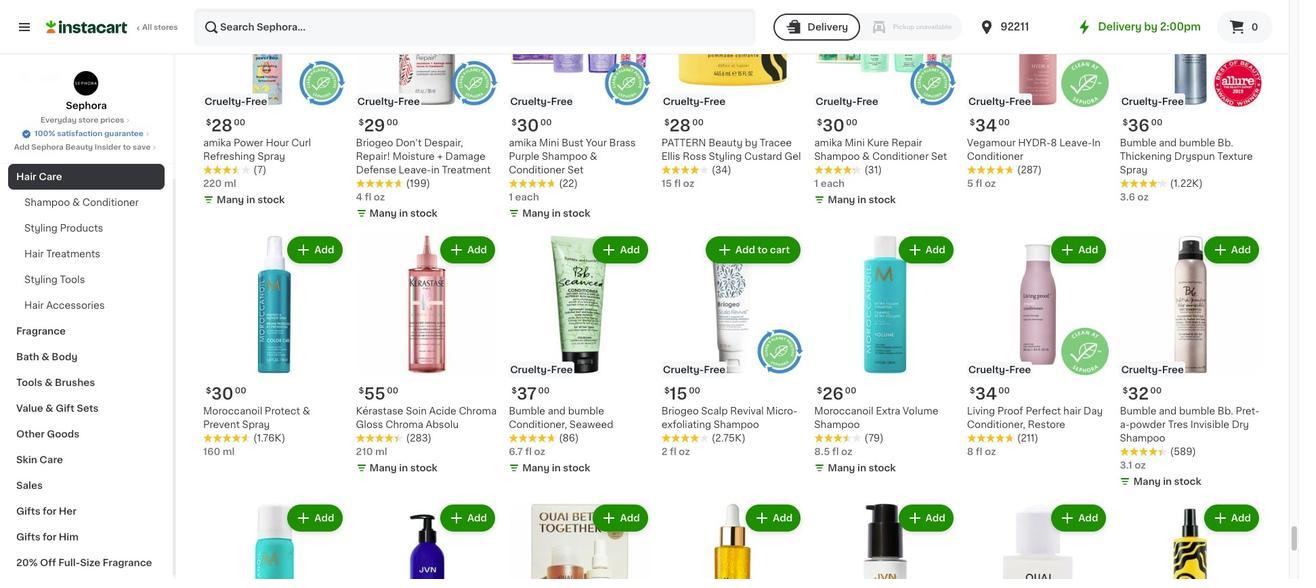 Task type: locate. For each thing, give the bounding box(es) containing it.
cruelty-free up kure
[[816, 97, 878, 106]]

$ inside $ 36 00
[[1123, 118, 1128, 127]]

shampoo inside bumble and bumble bb. pret- a-powder tres invisible dry shampoo
[[1120, 434, 1165, 443]]

oz right 5
[[985, 179, 996, 188]]

15 fl oz
[[662, 179, 694, 188]]

free up $ 36 00
[[1162, 97, 1184, 106]]

free for seaweed
[[551, 365, 573, 375]]

amika left kure
[[814, 138, 842, 148]]

seaweed
[[570, 420, 613, 430]]

cruelty-free up power
[[205, 97, 267, 106]]

0 vertical spatial to
[[123, 144, 131, 151]]

in for refreshing
[[246, 195, 255, 204]]

2 vertical spatial styling
[[24, 275, 58, 284]]

& inside moroccanoil protect & prevent spray
[[303, 407, 310, 416]]

oz down living
[[985, 447, 996, 457]]

in for pret-
[[1163, 477, 1172, 487]]

hair down styling tools
[[24, 301, 44, 310]]

instacart logo image
[[46, 19, 127, 35]]

1 vertical spatial each
[[515, 192, 539, 202]]

1 horizontal spatial tools
[[60, 275, 85, 284]]

1 vertical spatial for
[[43, 532, 57, 542]]

makeup link
[[8, 138, 165, 164]]

2 for from the top
[[43, 532, 57, 542]]

2 horizontal spatial 30
[[822, 118, 845, 133]]

$ up kérastase on the bottom
[[359, 387, 364, 395]]

beauty inside add sephora beauty insider to save link
[[65, 144, 93, 151]]

$ for moroccanoil extra volume shampoo
[[817, 387, 822, 395]]

free up kure
[[857, 97, 878, 106]]

0 vertical spatial 8
[[1051, 138, 1057, 148]]

0 horizontal spatial moroccanoil
[[203, 407, 262, 416]]

0 vertical spatial fragrance
[[16, 326, 66, 336]]

bumble inside bumble and bumble bb. pret- a-powder tres invisible dry shampoo
[[1120, 407, 1156, 416]]

0 horizontal spatial delivery
[[808, 22, 848, 32]]

tools & brushes
[[16, 378, 95, 387]]

00 for moroccanoil extra volume shampoo
[[845, 387, 856, 395]]

0 vertical spatial for
[[43, 507, 57, 516]]

1 horizontal spatial briogeo
[[662, 407, 699, 416]]

30 up amika mini kure repair shampoo & conditioner set
[[822, 118, 845, 133]]

oz right 4 on the left top of the page
[[374, 192, 385, 202]]

00 inside $ 29 00
[[387, 118, 398, 127]]

hair up styling tools
[[24, 249, 44, 259]]

styling up hair treatments
[[24, 224, 58, 233]]

37
[[517, 386, 537, 402]]

beauty inside pattern beauty by tracee ellis ross  styling custard gel
[[709, 138, 743, 148]]

0 vertical spatial 1 each
[[814, 179, 845, 188]]

$ up vegamour
[[970, 118, 975, 127]]

2 34 from the top
[[975, 386, 997, 402]]

styling inside 'link'
[[24, 224, 58, 233]]

$ inside the $ 15 00
[[664, 387, 670, 395]]

1 horizontal spatial moroccanoil
[[814, 407, 873, 416]]

cruelty-free for amika power hour curl refreshing spray
[[205, 97, 267, 106]]

in for brass
[[552, 208, 561, 218]]

$ 30 00
[[511, 118, 552, 133], [817, 118, 857, 133], [206, 386, 246, 402]]

bumble and bumble conditioner, seaweed
[[509, 407, 613, 430]]

2 bb. from the top
[[1218, 407, 1233, 416]]

bb. inside bumble and bumble bb. thickening dryspun texture spray
[[1218, 138, 1233, 148]]

each for amika mini kure repair shampoo & conditioner set
[[821, 179, 845, 188]]

many in stock for (79)
[[828, 464, 896, 473]]

0 horizontal spatial beauty
[[65, 144, 93, 151]]

hair treatments
[[24, 249, 100, 259]]

2 horizontal spatial amika
[[814, 138, 842, 148]]

$ for bumble and bumble conditioner, seaweed
[[511, 387, 517, 395]]

1 vertical spatial hair
[[24, 249, 44, 259]]

many in stock down (7)
[[217, 195, 285, 204]]

$ 34 00 for living
[[970, 386, 1010, 402]]

& left gift
[[45, 404, 53, 413]]

stock down (31)
[[869, 195, 896, 204]]

1 vertical spatial 34
[[975, 386, 997, 402]]

& inside amika mini bust your brass purple shampoo & conditioner set
[[590, 152, 597, 161]]

0 vertical spatial styling
[[709, 152, 742, 161]]

100%
[[35, 130, 55, 137]]

in for moisture
[[399, 208, 408, 218]]

00 inside the $ 15 00
[[689, 387, 700, 395]]

product group
[[203, 234, 345, 459], [356, 234, 498, 478], [509, 234, 651, 478], [662, 234, 803, 459], [814, 234, 956, 478], [967, 234, 1109, 459], [1120, 234, 1262, 491], [203, 502, 345, 579], [356, 502, 498, 579], [509, 502, 651, 579], [662, 502, 803, 579], [814, 502, 956, 579], [967, 502, 1109, 579], [1120, 502, 1262, 579]]

many down purple
[[522, 208, 550, 218]]

1 vertical spatial 1 each
[[509, 192, 539, 202]]

00 inside $ 37 00
[[538, 387, 550, 395]]

0 horizontal spatial amika
[[203, 138, 231, 148]]

0 horizontal spatial tools
[[16, 378, 42, 387]]

1 vertical spatial 8
[[967, 447, 974, 457]]

cruelty- up vegamour
[[968, 97, 1009, 106]]

$ up living
[[970, 387, 975, 395]]

to down guarantee
[[123, 144, 131, 151]]

0 horizontal spatial leave-
[[399, 165, 431, 175]]

free for ellis
[[704, 97, 726, 106]]

many in stock for (31)
[[828, 195, 896, 204]]

00 inside $ 55 00
[[387, 387, 398, 395]]

oz right 6.7
[[534, 447, 545, 457]]

$ 30 00 up amika mini kure repair shampoo & conditioner set
[[817, 118, 857, 133]]

1 vertical spatial to
[[758, 245, 768, 255]]

0 horizontal spatial sephora
[[31, 144, 64, 151]]

leave- right hydr-
[[1059, 138, 1092, 148]]

30 up purple
[[517, 118, 539, 133]]

many for (22)
[[522, 208, 550, 218]]

$ 32 00
[[1123, 386, 1162, 402]]

00 up vegamour
[[998, 118, 1010, 127]]

$ 30 00 for purple
[[511, 118, 552, 133]]

28 for amika
[[211, 118, 232, 133]]

amika inside amika mini bust your brass purple shampoo & conditioner set
[[509, 138, 537, 148]]

1 each for amika mini bust your brass purple shampoo & conditioner set
[[509, 192, 539, 202]]

for left him on the left
[[43, 532, 57, 542]]

free up tres
[[1162, 365, 1184, 375]]

$ 30 00 up prevent
[[206, 386, 246, 402]]

(1.22k)
[[1170, 179, 1203, 188]]

$ inside $ 37 00
[[511, 387, 517, 395]]

bb. inside bumble and bumble bb. pret- a-powder tres invisible dry shampoo
[[1218, 407, 1233, 416]]

00 up amika mini kure repair shampoo & conditioner set
[[846, 118, 857, 127]]

& right protect
[[303, 407, 310, 416]]

hair inside the hair accessories link
[[24, 301, 44, 310]]

fl for 8
[[976, 447, 982, 457]]

$ up thickening
[[1123, 118, 1128, 127]]

1 mini from the left
[[539, 138, 559, 148]]

0 vertical spatial 1
[[814, 179, 818, 188]]

fl for 8.5
[[832, 447, 839, 457]]

many in stock for (22)
[[522, 208, 590, 218]]

in
[[431, 165, 440, 175], [246, 195, 255, 204], [857, 195, 866, 204], [552, 208, 561, 218], [399, 208, 408, 218], [552, 464, 561, 473], [857, 464, 866, 473], [399, 464, 408, 473], [1163, 477, 1172, 487]]

(211)
[[1017, 434, 1038, 443]]

0 horizontal spatial fragrance
[[16, 326, 66, 336]]

for inside "link"
[[43, 507, 57, 516]]

2 vertical spatial hair
[[24, 301, 44, 310]]

tools inside tools & brushes link
[[16, 378, 42, 387]]

stock down (199)
[[410, 208, 438, 218]]

styling for styling products
[[24, 224, 58, 233]]

cruelty-free for bumble and bumble bb. thickening dryspun texture spray
[[1121, 97, 1184, 106]]

1 horizontal spatial delivery
[[1098, 22, 1142, 32]]

shampoo right gel
[[814, 152, 860, 161]]

00 right 26
[[845, 387, 856, 395]]

oz for day
[[985, 447, 996, 457]]

gifts for her link
[[8, 499, 165, 524]]

2 mini from the left
[[845, 138, 865, 148]]

34 inside "product" group
[[975, 386, 997, 402]]

service type group
[[774, 14, 963, 41]]

free
[[245, 97, 267, 106], [551, 97, 573, 106], [857, 97, 878, 106], [398, 97, 420, 106], [704, 97, 726, 106], [1009, 97, 1031, 106], [1162, 97, 1184, 106], [551, 365, 573, 375], [704, 365, 726, 375], [1009, 365, 1031, 375], [1162, 365, 1184, 375]]

1 vertical spatial fragrance
[[103, 558, 152, 568]]

1 horizontal spatial 1
[[814, 179, 818, 188]]

cruelty- up $ 36 00
[[1121, 97, 1162, 106]]

bumble inside bumble and bumble bb. thickening dryspun texture spray
[[1120, 138, 1156, 148]]

00 right 37
[[538, 387, 550, 395]]

1 horizontal spatial $ 28 00
[[664, 118, 704, 133]]

(1.76k)
[[253, 434, 285, 443]]

1 vertical spatial leave-
[[399, 165, 431, 175]]

00
[[234, 118, 245, 127], [540, 118, 552, 127], [846, 118, 857, 127], [387, 118, 398, 127], [692, 118, 704, 127], [998, 118, 1010, 127], [1151, 118, 1163, 127], [235, 387, 246, 395], [538, 387, 550, 395], [845, 387, 856, 395], [387, 387, 398, 395], [689, 387, 700, 395], [998, 387, 1010, 395], [1150, 387, 1162, 395]]

0 horizontal spatial $ 28 00
[[206, 118, 245, 133]]

1 horizontal spatial amika
[[509, 138, 537, 148]]

conditioner,
[[509, 420, 567, 430], [967, 420, 1025, 430]]

mini inside amika mini bust your brass purple shampoo & conditioner set
[[539, 138, 559, 148]]

2 28 from the left
[[670, 118, 691, 133]]

2 gifts from the top
[[16, 532, 40, 542]]

fragrance up bath & body
[[16, 326, 66, 336]]

fl
[[674, 179, 681, 188], [976, 179, 982, 188], [365, 192, 371, 202], [525, 447, 532, 457], [832, 447, 839, 457], [670, 447, 676, 457], [976, 447, 982, 457]]

0 vertical spatial leave-
[[1059, 138, 1092, 148]]

styling for styling tools
[[24, 275, 58, 284]]

1 vertical spatial set
[[568, 165, 584, 175]]

fragrance link
[[8, 318, 165, 344]]

cruelty-free up $ 37 00
[[510, 365, 573, 375]]

0 vertical spatial gifts
[[16, 507, 40, 516]]

1 for from the top
[[43, 507, 57, 516]]

and inside bumble and bumble bb. thickening dryspun texture spray
[[1159, 138, 1177, 148]]

vegamour
[[967, 138, 1016, 148]]

20% off full-size fragrance link
[[8, 550, 165, 576]]

in down the (22)
[[552, 208, 561, 218]]

product group containing 15
[[662, 234, 803, 459]]

sephora down 100%
[[31, 144, 64, 151]]

briogeo up exfoliating
[[662, 407, 699, 416]]

bath & body
[[16, 352, 77, 362]]

$ up 8.5
[[817, 387, 822, 395]]

1 horizontal spatial leave-
[[1059, 138, 1092, 148]]

hair inside hair treatments link
[[24, 249, 44, 259]]

moroccanoil inside moroccanoil protect & prevent spray
[[203, 407, 262, 416]]

styling inside "link"
[[24, 275, 58, 284]]

and for 32
[[1159, 407, 1177, 416]]

28 for pattern
[[670, 118, 691, 133]]

2 vertical spatial spray
[[242, 420, 270, 430]]

5
[[967, 179, 973, 188]]

1 bb. from the top
[[1218, 138, 1233, 148]]

cruelty- up the $ 15 00
[[663, 365, 704, 375]]

None search field
[[194, 8, 756, 46]]

00 inside $ 36 00
[[1151, 118, 1163, 127]]

1 vertical spatial 1
[[509, 192, 513, 202]]

for for her
[[43, 507, 57, 516]]

styling tools
[[24, 275, 85, 284]]

$ 28 00
[[206, 118, 245, 133], [664, 118, 704, 133]]

many in stock
[[217, 195, 285, 204], [828, 195, 896, 204], [522, 208, 590, 218], [370, 208, 438, 218], [522, 464, 590, 473], [828, 464, 896, 473], [370, 464, 438, 473], [1133, 477, 1201, 487]]

fl down ellis
[[674, 179, 681, 188]]

1 conditioner, from the left
[[509, 420, 567, 430]]

many down 6.7 fl oz
[[522, 464, 550, 473]]

to left cart
[[758, 245, 768, 255]]

1 horizontal spatial 8
[[1051, 138, 1057, 148]]

00 for briogeo scalp revival micro- exfoliating shampoo
[[689, 387, 700, 395]]

3 amika from the left
[[814, 138, 842, 148]]

4 fl oz
[[356, 192, 385, 202]]

$ inside $ 29 00
[[359, 118, 364, 127]]

conditioner
[[872, 152, 929, 161], [967, 152, 1024, 161], [509, 165, 565, 175], [82, 198, 139, 207]]

gifts for gifts for her
[[16, 507, 40, 516]]

cruelty- up pattern
[[663, 97, 704, 106]]

2 moroccanoil from the left
[[814, 407, 873, 416]]

1 each
[[814, 179, 845, 188], [509, 192, 539, 202]]

00 for vegamour hydr-8 leave-in conditioner
[[998, 118, 1010, 127]]

1 horizontal spatial chroma
[[459, 407, 497, 416]]

bumble for 37
[[568, 407, 604, 416]]

00 for kérastase soin acide chroma gloss chroma absolu
[[387, 387, 398, 395]]

1 vertical spatial by
[[745, 138, 757, 148]]

conditioner, down proof
[[967, 420, 1025, 430]]

0 horizontal spatial 30
[[211, 386, 233, 402]]

by
[[1144, 22, 1158, 32], [745, 138, 757, 148]]

briogeo inside briogeo scalp revival micro- exfoliating shampoo
[[662, 407, 699, 416]]

by up custard
[[745, 138, 757, 148]]

full-
[[58, 558, 80, 568]]

many for (7)
[[217, 195, 244, 204]]

1 horizontal spatial fragrance
[[103, 558, 152, 568]]

defense
[[356, 165, 396, 175]]

cruelty- for amika power hour curl refreshing spray
[[205, 97, 245, 106]]

1 horizontal spatial each
[[821, 179, 845, 188]]

$ 34 00 up vegamour
[[970, 118, 1010, 133]]

product group containing 55
[[356, 234, 498, 478]]

0 vertical spatial spray
[[258, 152, 285, 161]]

many down 3.1 oz
[[1133, 477, 1161, 487]]

00 for bumble and bumble bb. pret- a-powder tres invisible dry shampoo
[[1150, 387, 1162, 395]]

cruelty-free for briogeo don't despair, repair! moisture + damage defense leave-in treatment
[[357, 97, 420, 106]]

0 vertical spatial set
[[931, 152, 947, 161]]

1 vertical spatial 15
[[670, 386, 687, 402]]

holiday party ready beauty
[[16, 121, 154, 130]]

34 up vegamour
[[975, 118, 997, 133]]

leave- inside vegamour hydr-8 leave-in conditioner
[[1059, 138, 1092, 148]]

(283)
[[406, 434, 431, 443]]

vegamour hydr-8 leave-in conditioner
[[967, 138, 1101, 161]]

free for shampoo
[[857, 97, 878, 106]]

perfect
[[1026, 407, 1061, 416]]

gifts inside gifts for her "link"
[[16, 507, 40, 516]]

care inside skin care link
[[40, 455, 63, 465]]

cruelty-free up $ 32 00
[[1121, 365, 1184, 375]]

+
[[437, 152, 443, 161]]

stock down (79)
[[869, 464, 896, 473]]

bumble
[[1179, 138, 1215, 148], [568, 407, 604, 416], [1179, 407, 1215, 416]]

0 horizontal spatial set
[[568, 165, 584, 175]]

fl right 5
[[976, 179, 982, 188]]

1 moroccanoil from the left
[[203, 407, 262, 416]]

dryspun
[[1174, 152, 1215, 161]]

cruelty- for briogeo don't despair, repair! moisture + damage defense leave-in treatment
[[357, 97, 398, 106]]

0 horizontal spatial by
[[745, 138, 757, 148]]

bumble inside bumble and bumble conditioner, seaweed
[[568, 407, 604, 416]]

160 ml
[[203, 447, 235, 457]]

care inside hair care link
[[39, 172, 62, 182]]

product group containing 30
[[203, 234, 345, 459]]

8 inside vegamour hydr-8 leave-in conditioner
[[1051, 138, 1057, 148]]

(34)
[[712, 165, 731, 175]]

stock for (7)
[[257, 195, 285, 204]]

stock for (589)
[[1174, 477, 1201, 487]]

1 horizontal spatial set
[[931, 152, 947, 161]]

00 for bumble and bumble bb. thickening dryspun texture spray
[[1151, 118, 1163, 127]]

& up (31)
[[862, 152, 870, 161]]

0 vertical spatial care
[[39, 172, 62, 182]]

add button
[[289, 238, 341, 262], [442, 238, 494, 262], [594, 238, 647, 262], [900, 238, 952, 262], [1053, 238, 1105, 262], [1205, 238, 1258, 262], [289, 506, 341, 531], [442, 506, 494, 531], [594, 506, 647, 531], [747, 506, 799, 531], [900, 506, 952, 531], [1053, 506, 1105, 531], [1205, 506, 1258, 531]]

8 down living
[[967, 447, 974, 457]]

beauty inside "holiday party ready beauty" link
[[119, 121, 154, 130]]

0 horizontal spatial 28
[[211, 118, 232, 133]]

styling tools link
[[8, 267, 165, 293]]

00 for briogeo don't despair, repair! moisture + damage defense leave-in treatment
[[387, 118, 398, 127]]

8 left in
[[1051, 138, 1057, 148]]

volume
[[903, 407, 938, 416]]

gifts inside gifts for him link
[[16, 532, 40, 542]]

0 vertical spatial tools
[[60, 275, 85, 284]]

many in stock for (283)
[[370, 464, 438, 473]]

0 horizontal spatial 8
[[967, 447, 974, 457]]

hydr-
[[1018, 138, 1051, 148]]

cruelty- for briogeo scalp revival micro- exfoliating shampoo
[[663, 365, 704, 375]]

bath & body link
[[8, 344, 165, 370]]

don't
[[396, 138, 422, 148]]

free up the bust
[[551, 97, 573, 106]]

2 $ 28 00 from the left
[[664, 118, 704, 133]]

styling products link
[[8, 215, 165, 241]]

$ 28 00 for pattern
[[664, 118, 704, 133]]

1 vertical spatial briogeo
[[662, 407, 699, 416]]

bumble up seaweed
[[568, 407, 604, 416]]

0 horizontal spatial conditioner,
[[509, 420, 567, 430]]

0 horizontal spatial mini
[[539, 138, 559, 148]]

$ up amika mini kure repair shampoo & conditioner set
[[817, 118, 822, 127]]

leave- down moisture
[[399, 165, 431, 175]]

1 horizontal spatial 1 each
[[814, 179, 845, 188]]

1 28 from the left
[[211, 118, 232, 133]]

moroccanoil up prevent
[[203, 407, 262, 416]]

a-
[[1120, 420, 1130, 430]]

$ for briogeo don't despair, repair! moisture + damage defense leave-in treatment
[[359, 118, 364, 127]]

1 each down purple
[[509, 192, 539, 202]]

fragrance inside 20% off full-size fragrance link
[[103, 558, 152, 568]]

product group containing 34
[[967, 234, 1109, 459]]

conditioner, up 6.7 fl oz
[[509, 420, 567, 430]]

spray down hour
[[258, 152, 285, 161]]

cruelty-free up $ 36 00
[[1121, 97, 1184, 106]]

bumble up powder
[[1120, 407, 1156, 416]]

amika up refreshing at the top left
[[203, 138, 231, 148]]

each for amika mini bust your brass purple shampoo & conditioner set
[[515, 192, 539, 202]]

stock for (86)
[[563, 464, 590, 473]]

gifts down sales
[[16, 507, 40, 516]]

stock down the (22)
[[563, 208, 590, 218]]

1 vertical spatial chroma
[[386, 420, 423, 430]]

oz for seaweed
[[534, 447, 545, 457]]

28 up pattern
[[670, 118, 691, 133]]

2 horizontal spatial beauty
[[709, 138, 743, 148]]

bumble for 37
[[509, 407, 545, 416]]

100% satisfaction guarantee button
[[21, 126, 152, 140]]

holiday
[[16, 121, 54, 130]]

amika up purple
[[509, 138, 537, 148]]

hair for hair treatments
[[24, 249, 44, 259]]

gifts for him
[[16, 532, 79, 542]]

bumble for 32
[[1120, 407, 1156, 416]]

&
[[590, 152, 597, 161], [862, 152, 870, 161], [72, 198, 80, 207], [41, 352, 49, 362], [45, 378, 53, 387], [45, 404, 53, 413], [303, 407, 310, 416]]

add to cart
[[735, 245, 790, 255]]

1 horizontal spatial sephora
[[66, 101, 107, 110]]

0 vertical spatial sephora
[[66, 101, 107, 110]]

00 up exfoliating
[[689, 387, 700, 395]]

beauty up save
[[119, 121, 154, 130]]

0 vertical spatial by
[[1144, 22, 1158, 32]]

1 horizontal spatial to
[[758, 245, 768, 255]]

2 conditioner, from the left
[[967, 420, 1025, 430]]

briogeo inside briogeo don't despair, repair! moisture + damage defense leave-in treatment
[[356, 138, 393, 148]]

free for thickening
[[1162, 97, 1184, 106]]

sephora up store
[[66, 101, 107, 110]]

amika inside amika mini kure repair shampoo & conditioner set
[[814, 138, 842, 148]]

00 inside $ 32 00
[[1150, 387, 1162, 395]]

0 horizontal spatial each
[[515, 192, 539, 202]]

1 $ 34 00 from the top
[[970, 118, 1010, 133]]

cruelty- for amika mini kure repair shampoo & conditioner set
[[816, 97, 857, 106]]

free up scalp
[[704, 365, 726, 375]]

$ inside $ 55 00
[[359, 387, 364, 395]]

shampoo inside amika mini kure repair shampoo & conditioner set
[[814, 152, 860, 161]]

2 horizontal spatial $ 30 00
[[817, 118, 857, 133]]

1 vertical spatial care
[[40, 455, 63, 465]]

care
[[39, 172, 62, 182], [40, 455, 63, 465]]

0 vertical spatial chroma
[[459, 407, 497, 416]]

28
[[211, 118, 232, 133], [670, 118, 691, 133]]

moroccanoil inside 'moroccanoil extra volume shampoo'
[[814, 407, 873, 416]]

and inside bumble and bumble bb. pret- a-powder tres invisible dry shampoo
[[1159, 407, 1177, 416]]

tools
[[60, 275, 85, 284], [16, 378, 42, 387]]

& inside 'link'
[[45, 404, 53, 413]]

briogeo scalp revival micro- exfoliating shampoo
[[662, 407, 797, 430]]

bumble inside bumble and bumble bb. pret- a-powder tres invisible dry shampoo
[[1179, 407, 1215, 416]]

0 horizontal spatial briogeo
[[356, 138, 393, 148]]

$ up repair! at the top
[[359, 118, 364, 127]]

00 up proof
[[998, 387, 1010, 395]]

amika inside amika power hour curl refreshing spray
[[203, 138, 231, 148]]

00 inside $ 26 00
[[845, 387, 856, 395]]

1 vertical spatial spray
[[1120, 165, 1148, 175]]

sephora
[[66, 101, 107, 110], [31, 144, 64, 151]]

delivery for delivery by 2:00pm
[[1098, 22, 1142, 32]]

conditioner down purple
[[509, 165, 565, 175]]

30 for amika mini bust your brass purple shampoo & conditioner set
[[517, 118, 539, 133]]

bumble down 37
[[509, 407, 545, 416]]

★★★★★
[[203, 165, 251, 175], [203, 165, 251, 175], [814, 165, 862, 175], [814, 165, 862, 175], [662, 165, 709, 175], [662, 165, 709, 175], [967, 165, 1015, 175], [967, 165, 1015, 175], [509, 179, 556, 188], [509, 179, 556, 188], [356, 179, 403, 188], [356, 179, 403, 188], [1120, 179, 1167, 188], [1120, 179, 1167, 188], [203, 434, 251, 443], [203, 434, 251, 443], [509, 434, 556, 443], [509, 434, 556, 443], [814, 434, 862, 443], [814, 434, 862, 443], [356, 434, 403, 443], [356, 434, 403, 443], [662, 434, 709, 443], [662, 434, 709, 443], [967, 434, 1015, 443], [967, 434, 1015, 443], [1120, 447, 1167, 457], [1120, 447, 1167, 457]]

1 vertical spatial gifts
[[16, 532, 40, 542]]

mini inside amika mini kure repair shampoo & conditioner set
[[845, 138, 865, 148]]

sephora logo image
[[73, 70, 99, 96]]

1 each down amika mini kure repair shampoo & conditioner set
[[814, 179, 845, 188]]

0 vertical spatial each
[[821, 179, 845, 188]]

1 vertical spatial $ 34 00
[[970, 386, 1010, 402]]

many
[[217, 195, 244, 204], [828, 195, 855, 204], [522, 208, 550, 218], [370, 208, 397, 218], [522, 464, 550, 473], [828, 464, 855, 473], [370, 464, 397, 473], [1133, 477, 1161, 487]]

spray
[[258, 152, 285, 161], [1120, 165, 1148, 175], [242, 420, 270, 430]]

fragrance inside the fragrance link
[[16, 326, 66, 336]]

2:00pm
[[1160, 22, 1201, 32]]

0 vertical spatial bb.
[[1218, 138, 1233, 148]]

for left her
[[43, 507, 57, 516]]

1 34 from the top
[[975, 118, 997, 133]]

2
[[662, 447, 668, 457]]

0 horizontal spatial 1
[[509, 192, 513, 202]]

moisture
[[393, 152, 435, 161]]

moroccanoil for 30
[[203, 407, 262, 416]]

0 vertical spatial 34
[[975, 118, 997, 133]]

many in stock down (199)
[[370, 208, 438, 218]]

$ inside $ 32 00
[[1123, 387, 1128, 395]]

add to cart button
[[707, 238, 799, 262]]

gloss
[[356, 420, 383, 430]]

1 horizontal spatial $ 30 00
[[511, 118, 552, 133]]

shampoo & conditioner link
[[8, 190, 165, 215]]

beauty up (34)
[[709, 138, 743, 148]]

ml right 160
[[223, 447, 235, 457]]

& right bath at the bottom of the page
[[41, 352, 49, 362]]

amika power hour curl refreshing spray
[[203, 138, 311, 161]]

delivery for delivery
[[808, 22, 848, 32]]

& inside amika mini kure repair shampoo & conditioner set
[[862, 152, 870, 161]]

other
[[16, 429, 45, 439]]

many down amika mini kure repair shampoo & conditioner set
[[828, 195, 855, 204]]

0 horizontal spatial to
[[123, 144, 131, 151]]

2 $ 34 00 from the top
[[970, 386, 1010, 402]]

1 horizontal spatial mini
[[845, 138, 865, 148]]

1 $ 28 00 from the left
[[206, 118, 245, 133]]

everyday store prices link
[[40, 115, 132, 126]]

conditioner down repair
[[872, 152, 929, 161]]

1 vertical spatial tools
[[16, 378, 42, 387]]

hair inside hair care link
[[16, 172, 36, 182]]

skin care
[[16, 455, 63, 465]]

hair care link
[[8, 164, 165, 190]]

1 vertical spatial styling
[[24, 224, 58, 233]]

0 vertical spatial $ 34 00
[[970, 118, 1010, 133]]

55
[[364, 386, 385, 402]]

hair accessories
[[24, 301, 105, 310]]

$ inside $ 26 00
[[817, 387, 822, 395]]

1 gifts from the top
[[16, 507, 40, 516]]

0 horizontal spatial 1 each
[[509, 192, 539, 202]]

cruelty-free for bumble and bumble conditioner, seaweed
[[510, 365, 573, 375]]

shampoo
[[542, 152, 587, 161], [814, 152, 860, 161], [24, 198, 70, 207], [814, 420, 860, 430], [714, 420, 759, 430], [1120, 434, 1165, 443]]

cruelty-free for briogeo scalp revival micro- exfoliating shampoo
[[663, 365, 726, 375]]

1 horizontal spatial 28
[[670, 118, 691, 133]]

cruelty- for bumble and bumble conditioner, seaweed
[[510, 365, 551, 375]]

2 amika from the left
[[509, 138, 537, 148]]

1 amika from the left
[[203, 138, 231, 148]]

all
[[142, 24, 152, 31]]

bumble inside bumble and bumble bb. thickening dryspun texture spray
[[1179, 138, 1215, 148]]

0 vertical spatial briogeo
[[356, 138, 393, 148]]

$ 34 00 up living
[[970, 386, 1010, 402]]

party
[[56, 121, 83, 130]]

0 vertical spatial hair
[[16, 172, 36, 182]]

many in stock for (589)
[[1133, 477, 1201, 487]]

fragrance right size
[[103, 558, 152, 568]]

bumble inside bumble and bumble conditioner, seaweed
[[509, 407, 545, 416]]

many for (79)
[[828, 464, 855, 473]]

1 vertical spatial sephora
[[31, 144, 64, 151]]

1 vertical spatial bb.
[[1218, 407, 1233, 416]]

all stores link
[[46, 8, 179, 46]]

00 right 55
[[387, 387, 398, 395]]

and inside bumble and bumble conditioner, seaweed
[[548, 407, 566, 416]]

$ for briogeo scalp revival micro- exfoliating shampoo
[[664, 387, 670, 395]]

bb. for 32
[[1218, 407, 1233, 416]]

in down +
[[431, 165, 440, 175]]

00 for bumble and bumble conditioner, seaweed
[[538, 387, 550, 395]]

15 down ellis
[[662, 179, 672, 188]]

product group containing 26
[[814, 234, 956, 478]]

cruelty- up living
[[968, 365, 1009, 375]]

$ 34 00 for vegamour
[[970, 118, 1010, 133]]

cruelty-free up the $ 15 00
[[663, 365, 726, 375]]

gifts up 20% on the left
[[16, 532, 40, 542]]

conditioner inside amika mini kure repair shampoo & conditioner set
[[872, 152, 929, 161]]

1 horizontal spatial beauty
[[119, 121, 154, 130]]

1 horizontal spatial conditioner,
[[967, 420, 1025, 430]]

spray inside amika power hour curl refreshing spray
[[258, 152, 285, 161]]

delivery inside button
[[808, 22, 848, 32]]

treatments
[[46, 249, 100, 259]]

1 horizontal spatial 30
[[517, 118, 539, 133]]



Task type: vqa. For each thing, say whether or not it's contained in the screenshot.
Chroma to the right
yes



Task type: describe. For each thing, give the bounding box(es) containing it.
fl for 6.7
[[525, 447, 532, 457]]

set inside amika mini kure repair shampoo & conditioner set
[[931, 152, 947, 161]]

delivery by 2:00pm
[[1098, 22, 1201, 32]]

1 for amika mini bust your brass purple shampoo & conditioner set
[[509, 192, 513, 202]]

cruelty-free for vegamour hydr-8 leave-in conditioner
[[968, 97, 1031, 106]]

living
[[967, 407, 995, 416]]

goods
[[47, 429, 79, 439]]

$ for kérastase soin acide chroma gloss chroma absolu
[[359, 387, 364, 395]]

many in stock for (86)
[[522, 464, 590, 473]]

1 horizontal spatial by
[[1144, 22, 1158, 32]]

(589)
[[1170, 447, 1196, 457]]

powder
[[1130, 420, 1166, 430]]

product group containing 32
[[1120, 234, 1262, 491]]

free for pret-
[[1162, 365, 1184, 375]]

damage
[[445, 152, 486, 161]]

(79)
[[864, 434, 884, 443]]

styling inside pattern beauty by tracee ellis ross  styling custard gel
[[709, 152, 742, 161]]

store
[[78, 116, 98, 124]]

dry
[[1232, 420, 1249, 430]]

brass
[[609, 138, 636, 148]]

shampoo inside amika mini bust your brass purple shampoo & conditioner set
[[542, 152, 587, 161]]

oz right '3.1'
[[1135, 461, 1146, 470]]

accessories
[[46, 301, 105, 310]]

soin
[[406, 407, 427, 416]]

add sephora beauty insider to save link
[[14, 142, 159, 153]]

cruelty-free for amika mini bust your brass purple shampoo & conditioner set
[[510, 97, 573, 106]]

Search field
[[195, 9, 755, 45]]

in inside briogeo don't despair, repair! moisture + damage defense leave-in treatment
[[431, 165, 440, 175]]

tools inside styling tools "link"
[[60, 275, 85, 284]]

free for refreshing
[[245, 97, 267, 106]]

and for 37
[[548, 407, 566, 416]]

scalp
[[701, 407, 728, 416]]

bb. for 36
[[1218, 138, 1233, 148]]

spray inside moroccanoil protect & prevent spray
[[242, 420, 270, 430]]

purple
[[509, 152, 539, 161]]

$ 55 00
[[359, 386, 398, 402]]

it
[[59, 45, 66, 55]]

add inside add to cart button
[[735, 245, 755, 255]]

product group containing 37
[[509, 234, 651, 478]]

29
[[364, 118, 385, 133]]

(287)
[[1017, 165, 1042, 175]]

2 fl oz
[[662, 447, 690, 457]]

$ for amika power hour curl refreshing spray
[[206, 118, 211, 127]]

20%
[[16, 558, 38, 568]]

care for hair care
[[39, 172, 62, 182]]

proof
[[997, 407, 1023, 416]]

ml for 30
[[223, 447, 235, 457]]

many in stock for (199)
[[370, 208, 438, 218]]

other goods
[[16, 429, 79, 439]]

tools & brushes link
[[8, 370, 165, 396]]

her
[[59, 507, 77, 516]]

ellis
[[662, 152, 680, 161]]

hair for hair accessories
[[24, 301, 44, 310]]

bumble for 32
[[1179, 407, 1215, 416]]

0 horizontal spatial $ 30 00
[[206, 386, 246, 402]]

5 fl oz
[[967, 179, 996, 188]]

many in stock for (7)
[[217, 195, 285, 204]]

moroccanoil protect & prevent spray
[[203, 407, 310, 430]]

tres
[[1168, 420, 1188, 430]]

& up products
[[72, 198, 80, 207]]

delivery by 2:00pm link
[[1076, 19, 1201, 35]]

3.1
[[1120, 461, 1132, 470]]

6.7 fl oz
[[509, 447, 545, 457]]

cruelty-free for bumble and bumble bb. pret- a-powder tres invisible dry shampoo
[[1121, 365, 1184, 375]]

kérastase
[[356, 407, 403, 416]]

again
[[68, 45, 95, 55]]

buy it again
[[38, 45, 95, 55]]

lists link
[[8, 64, 165, 91]]

by inside pattern beauty by tracee ellis ross  styling custard gel
[[745, 138, 757, 148]]

(22)
[[559, 179, 578, 188]]

00 for pattern beauty by tracee ellis ross  styling custard gel
[[692, 118, 704, 127]]

220
[[203, 179, 222, 188]]

him
[[59, 532, 79, 542]]

conditioner inside amika mini bust your brass purple shampoo & conditioner set
[[509, 165, 565, 175]]

oz right 8.5
[[841, 447, 853, 457]]

lists
[[38, 72, 61, 82]]

(7)
[[253, 165, 267, 175]]

stock for (79)
[[869, 464, 896, 473]]

spray inside bumble and bumble bb. thickening dryspun texture spray
[[1120, 165, 1148, 175]]

30 for moroccanoil protect & prevent spray
[[211, 386, 233, 402]]

8.5 fl oz
[[814, 447, 853, 457]]

repair
[[891, 138, 922, 148]]

refreshing
[[203, 152, 255, 161]]

hair
[[1063, 407, 1081, 416]]

mini for &
[[845, 138, 865, 148]]

custard
[[744, 152, 782, 161]]

cruelty- for bumble and bumble bb. pret- a-powder tres invisible dry shampoo
[[1121, 365, 1162, 375]]

amika for amika mini kure repair shampoo & conditioner set
[[814, 138, 842, 148]]

$ 26 00
[[817, 386, 856, 402]]

prices
[[100, 116, 124, 124]]

many for (283)
[[370, 464, 397, 473]]

off
[[40, 558, 56, 568]]

00 for amika mini bust your brass purple shampoo & conditioner set
[[540, 118, 552, 127]]

products
[[60, 224, 103, 233]]

makeup
[[16, 146, 55, 156]]

leave- inside briogeo don't despair, repair! moisture + damage defense leave-in treatment
[[399, 165, 431, 175]]

briogeo for 15
[[662, 407, 699, 416]]

34 for vegamour
[[975, 118, 997, 133]]

3.1 oz
[[1120, 461, 1146, 470]]

stock for (31)
[[869, 195, 896, 204]]

many for (589)
[[1133, 477, 1161, 487]]

26
[[822, 386, 844, 402]]

shampoo inside briogeo scalp revival micro- exfoliating shampoo
[[714, 420, 759, 430]]

ml for 28
[[224, 179, 236, 188]]

holiday party ready beauty link
[[8, 112, 165, 138]]

92211 button
[[979, 8, 1060, 46]]

value & gift sets
[[16, 404, 99, 413]]

conditioner up 'styling products' 'link'
[[82, 198, 139, 207]]

fl for 4
[[365, 192, 371, 202]]

free for moisture
[[398, 97, 420, 106]]

00 for moroccanoil protect & prevent spray
[[235, 387, 246, 395]]

hair for hair care
[[16, 172, 36, 182]]

hair care
[[16, 172, 62, 182]]

kérastase soin acide chroma gloss chroma absolu
[[356, 407, 497, 430]]

00 for living proof perfect hair day conditioner, restore
[[998, 387, 1010, 395]]

sephora link
[[66, 70, 107, 112]]

power
[[234, 138, 263, 148]]

briogeo don't despair, repair! moisture + damage defense leave-in treatment
[[356, 138, 491, 175]]

$ for pattern beauty by tracee ellis ross  styling custard gel
[[664, 118, 670, 127]]

for for him
[[43, 532, 57, 542]]

4
[[356, 192, 363, 202]]

in down (79)
[[857, 464, 866, 473]]

cruelty-free for pattern beauty by tracee ellis ross  styling custard gel
[[663, 97, 726, 106]]

oz for ellis
[[683, 179, 694, 188]]

oz for in
[[985, 179, 996, 188]]

stores
[[154, 24, 178, 31]]

0 vertical spatial 15
[[662, 179, 672, 188]]

free for brass
[[551, 97, 573, 106]]

conditioner inside vegamour hydr-8 leave-in conditioner
[[967, 152, 1024, 161]]

in for seaweed
[[552, 464, 561, 473]]

stock for (283)
[[410, 464, 438, 473]]

gift
[[56, 404, 74, 413]]

conditioner, inside bumble and bumble conditioner, seaweed
[[509, 420, 567, 430]]

prevent
[[203, 420, 240, 430]]

shampoo down hair care
[[24, 198, 70, 207]]

$ for moroccanoil protect & prevent spray
[[206, 387, 211, 395]]

bath
[[16, 352, 39, 362]]

free for in
[[1009, 97, 1031, 106]]

set inside amika mini bust your brass purple shampoo & conditioner set
[[568, 165, 584, 175]]

absolu
[[426, 420, 459, 430]]

acide
[[429, 407, 456, 416]]

many for (86)
[[522, 464, 550, 473]]

hour
[[266, 138, 289, 148]]

ml for 55
[[375, 447, 387, 457]]

bumble for 36
[[1120, 138, 1156, 148]]

to inside button
[[758, 245, 768, 255]]

36
[[1128, 118, 1150, 133]]

(2.75k)
[[712, 434, 746, 443]]

32
[[1128, 386, 1149, 402]]

gel
[[785, 152, 801, 161]]

kure
[[867, 138, 889, 148]]

3.6
[[1120, 192, 1135, 202]]

value & gift sets link
[[8, 396, 165, 421]]

conditioner, inside the living proof perfect hair day conditioner, restore
[[967, 420, 1025, 430]]

oz right '3.6'
[[1137, 192, 1149, 202]]

(199)
[[406, 179, 430, 188]]

amika for amika mini bust your brass purple shampoo & conditioner set
[[509, 138, 537, 148]]

1 for amika mini kure repair shampoo & conditioner set
[[814, 179, 818, 188]]

free for day
[[1009, 365, 1031, 375]]

moroccanoil extra volume shampoo
[[814, 407, 938, 430]]

ross
[[683, 152, 706, 161]]

$ for bumble and bumble bb. thickening dryspun texture spray
[[1123, 118, 1128, 127]]

in for shampoo
[[857, 195, 866, 204]]

210
[[356, 447, 373, 457]]

add inside add sephora beauty insider to save link
[[14, 144, 30, 151]]

size
[[80, 558, 100, 568]]

0
[[1251, 22, 1258, 32]]

fl for 15
[[674, 179, 681, 188]]

8 inside "product" group
[[967, 447, 974, 457]]

cruelty- for vegamour hydr-8 leave-in conditioner
[[968, 97, 1009, 106]]

fl for 2
[[670, 447, 676, 457]]

160
[[203, 447, 220, 457]]

1 each for amika mini kure repair shampoo & conditioner set
[[814, 179, 845, 188]]

treatment
[[442, 165, 491, 175]]

all stores
[[142, 24, 178, 31]]

$ for amika mini kure repair shampoo & conditioner set
[[817, 118, 822, 127]]

0 horizontal spatial chroma
[[386, 420, 423, 430]]

shampoo inside 'moroccanoil extra volume shampoo'
[[814, 420, 860, 430]]

insider
[[95, 144, 121, 151]]

& down bath & body
[[45, 378, 53, 387]]

30 for amika mini kure repair shampoo & conditioner set
[[822, 118, 845, 133]]

stock for (199)
[[410, 208, 438, 218]]

$ for living proof perfect hair day conditioner, restore
[[970, 387, 975, 395]]

briogeo for 29
[[356, 138, 393, 148]]

amika mini bust your brass purple shampoo & conditioner set
[[509, 138, 636, 175]]

oz for exfoliating
[[679, 447, 690, 457]]

bumble and bumble bb. thickening dryspun texture spray
[[1120, 138, 1253, 175]]



